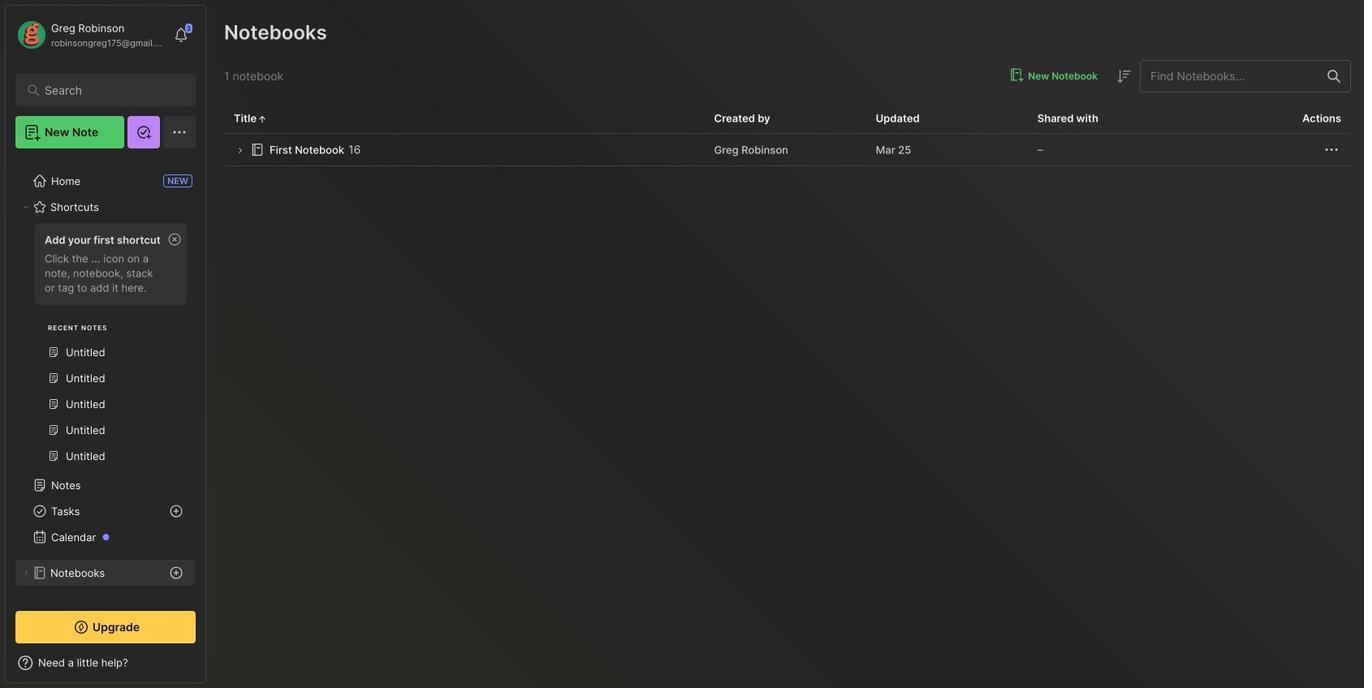 Task type: locate. For each thing, give the bounding box(es) containing it.
Account field
[[15, 19, 166, 51]]

none search field inside main element
[[45, 80, 174, 100]]

row
[[224, 134, 1351, 166]]

WHAT'S NEW field
[[6, 650, 205, 676]]

tree inside main element
[[6, 158, 205, 674]]

Sort field
[[1114, 67, 1134, 86]]

arrow image
[[234, 145, 246, 157]]

group
[[15, 218, 195, 479]]

click to collapse image
[[205, 659, 217, 678]]

None search field
[[45, 80, 174, 100]]

tree
[[6, 158, 205, 674]]



Task type: describe. For each thing, give the bounding box(es) containing it.
Search text field
[[45, 83, 174, 98]]

group inside tree
[[15, 218, 195, 479]]

sort options image
[[1114, 67, 1134, 86]]

main element
[[0, 0, 211, 689]]

expand notebooks image
[[21, 568, 31, 578]]

Find Notebooks… text field
[[1141, 63, 1318, 90]]



Task type: vqa. For each thing, say whether or not it's contained in the screenshot.
Settings icon
no



